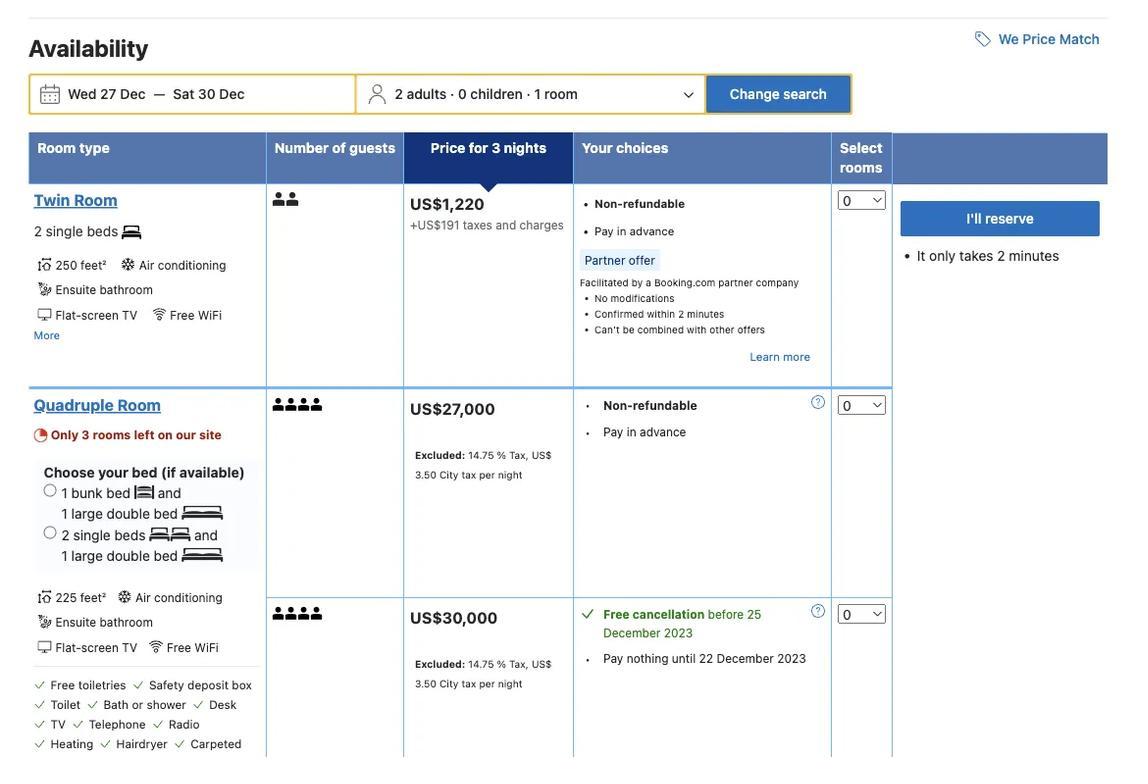 Task type: locate. For each thing, give the bounding box(es) containing it.
and
[[496, 218, 516, 232], [158, 485, 181, 501], [194, 527, 218, 543]]

wed
[[68, 86, 97, 102]]

1 vertical spatial 2023
[[777, 651, 806, 665]]

pay in advance
[[595, 225, 675, 238], [604, 425, 686, 438]]

ensuite bathroom down 225 feet²
[[55, 616, 153, 630]]

december inside the before 25 december 2023
[[604, 626, 661, 640]]

1 vertical spatial tax
[[462, 678, 476, 689]]

partner
[[585, 253, 626, 267]]

flat-screen tv for 225 feet²
[[55, 641, 137, 654]]

1 vertical spatial air
[[135, 591, 151, 605]]

in for non-refundable
[[617, 225, 627, 238]]

conditioning
[[158, 258, 226, 272], [154, 591, 223, 605]]

per
[[479, 469, 495, 480], [479, 678, 495, 689]]

0 vertical spatial us$
[[532, 449, 552, 461]]

2 flat-screen tv from the top
[[55, 641, 137, 654]]

children
[[471, 86, 523, 102]]

1 ensuite bathroom from the top
[[55, 283, 153, 297]]

0 vertical spatial air
[[139, 258, 154, 272]]

1 vertical spatial ensuite bathroom
[[55, 616, 153, 630]]

1 vertical spatial tv
[[122, 641, 137, 654]]

flat-screen tv down 250 feet²
[[55, 308, 137, 322]]

2 tax from the top
[[462, 678, 476, 689]]

1 screen from the top
[[81, 308, 119, 322]]

1 flat- from the top
[[55, 308, 81, 322]]

2 1 large double bed from the top
[[61, 548, 182, 564]]

+us$191
[[410, 218, 460, 232]]

rooms left left
[[93, 427, 131, 441]]

minutes up with
[[687, 308, 725, 319]]

your
[[98, 464, 129, 481]]

takes
[[960, 248, 994, 264]]

1 % from the top
[[497, 449, 506, 461]]

city for us$30,000
[[440, 678, 459, 689]]

1 vertical spatial in
[[627, 425, 637, 438]]

us$1,220
[[410, 194, 485, 213]]

ensuite bathroom down 250 feet²
[[55, 283, 153, 297]]

screen for 225 feet²
[[81, 641, 119, 654]]

excluded: down us$30,000
[[415, 658, 466, 670]]

tv down 'bed' icon
[[122, 308, 137, 322]]

free up quadruple room link
[[170, 308, 195, 322]]

0 horizontal spatial and
[[158, 485, 181, 501]]

0 vertical spatial night
[[498, 469, 523, 480]]

1 horizontal spatial dec
[[219, 86, 245, 102]]

3 right for
[[492, 140, 501, 156]]

1 vertical spatial rooms
[[93, 427, 131, 441]]

large for bunk
[[71, 506, 103, 522]]

tax down us$30,000
[[462, 678, 476, 689]]

air conditioning down 'bed' icon
[[139, 258, 226, 272]]

ensuite down 250 feet²
[[55, 283, 96, 297]]

deposit
[[188, 678, 229, 692]]

•
[[585, 399, 591, 412], [585, 426, 591, 440], [585, 653, 591, 667]]

single down the "twin room"
[[46, 223, 83, 239]]

2 single beds down the "twin room"
[[34, 223, 122, 239]]

1 vertical spatial 3.50
[[415, 678, 437, 689]]

dec right 30
[[219, 86, 245, 102]]

us$
[[532, 449, 552, 461], [532, 658, 552, 670]]

2 right within
[[678, 308, 684, 319]]

2 · from the left
[[527, 86, 531, 102]]

tv up toiletries
[[122, 641, 137, 654]]

14.75 down us$30,000
[[468, 658, 494, 670]]

1 vertical spatial ensuite
[[55, 616, 96, 630]]

1 vertical spatial double
[[107, 548, 150, 564]]

0 vertical spatial bathroom
[[100, 283, 153, 297]]

cancellation
[[633, 607, 705, 621]]

3
[[492, 140, 501, 156], [82, 427, 90, 441]]

—
[[153, 86, 165, 102]]

1 excluded: from the top
[[415, 449, 466, 461]]

room left type
[[37, 140, 76, 156]]

1 ensuite from the top
[[55, 283, 96, 297]]

conditioning down twin room link
[[158, 258, 226, 272]]

refundable down choices
[[623, 197, 685, 210]]

0 horizontal spatial 3
[[82, 427, 90, 441]]

1 vertical spatial 1 large double bed
[[61, 548, 182, 564]]

0 vertical spatial tax,
[[509, 449, 529, 461]]

2 adults · 0 children · 1 room button
[[359, 75, 703, 113]]

guests
[[350, 140, 396, 156]]

per down us$30,000
[[479, 678, 495, 689]]

1 vertical spatial flat-
[[55, 641, 81, 654]]

price for 3 nights
[[431, 140, 547, 156]]

• for non-refundable
[[585, 399, 591, 412]]

select
[[840, 140, 883, 156]]

city down us$27,000
[[440, 469, 459, 480]]

us$1,220 +us$191 taxes and charges
[[410, 194, 564, 232]]

1 vertical spatial free wifi
[[167, 641, 219, 654]]

december down free cancellation
[[604, 626, 661, 640]]

2 night from the top
[[498, 678, 523, 689]]

1 horizontal spatial december
[[717, 651, 774, 665]]

1 vertical spatial 14.75
[[468, 658, 494, 670]]

free wifi
[[170, 308, 222, 322], [167, 641, 219, 654]]

choices
[[616, 140, 669, 156]]

search
[[784, 86, 827, 102]]

1 14.75 from the top
[[468, 449, 494, 461]]

2 excluded: from the top
[[415, 658, 466, 670]]

0 vertical spatial refundable
[[623, 197, 685, 210]]

0 vertical spatial %
[[497, 449, 506, 461]]

2 more details on meals and payment options image from the top
[[812, 604, 825, 618]]

14.75 % tax, us$ 3.50 city tax per night for us$27,000
[[415, 449, 552, 480]]

ensuite down 225 feet²
[[55, 616, 96, 630]]

1 inside button
[[534, 86, 541, 102]]

city down us$30,000
[[440, 678, 459, 689]]

refundable down combined
[[633, 398, 697, 412]]

0 vertical spatial advance
[[630, 225, 675, 238]]

• for pay nothing until 22 december 2023
[[585, 653, 591, 667]]

1 vertical spatial 14.75 % tax, us$ 3.50 city tax per night
[[415, 658, 552, 689]]

room up only 3 rooms left on our site
[[117, 396, 161, 414]]

bathroom for 225 feet²
[[100, 616, 153, 630]]

flat- for 250
[[55, 308, 81, 322]]

and for 1 bunk bed
[[158, 485, 181, 501]]

2 vertical spatial room
[[117, 396, 161, 414]]

1 horizontal spatial 2023
[[777, 651, 806, 665]]

tv down toilet
[[51, 717, 66, 731]]

rooms down select
[[840, 159, 883, 175]]

0 vertical spatial beds
[[87, 223, 118, 239]]

air for 225 feet²
[[135, 591, 151, 605]]

1 14.75 % tax, us$ 3.50 city tax per night from the top
[[415, 449, 552, 480]]

city
[[440, 469, 459, 480], [440, 678, 459, 689]]

tax for us$27,000
[[462, 469, 476, 480]]

0 vertical spatial rooms
[[840, 159, 883, 175]]

0 vertical spatial air conditioning
[[139, 258, 226, 272]]

and inside us$1,220 +us$191 taxes and charges
[[496, 218, 516, 232]]

and down (if
[[158, 485, 181, 501]]

feet² for 225 feet²
[[80, 591, 106, 605]]

1 • from the top
[[585, 399, 591, 412]]

1 vertical spatial room
[[74, 191, 117, 209]]

ensuite for 225
[[55, 616, 96, 630]]

tv
[[122, 308, 137, 322], [122, 641, 137, 654], [51, 717, 66, 731]]

1 city from the top
[[440, 469, 459, 480]]

1 large double bed down bunk image
[[61, 506, 182, 522]]

december
[[604, 626, 661, 640], [717, 651, 774, 665]]

per for us$30,000
[[479, 678, 495, 689]]

1 vertical spatial excluded:
[[415, 658, 466, 670]]

1 night from the top
[[498, 469, 523, 480]]

air conditioning up safety on the left bottom
[[135, 591, 223, 605]]

2 large from the top
[[71, 548, 103, 564]]

1 per from the top
[[479, 469, 495, 480]]

screen
[[81, 308, 119, 322], [81, 641, 119, 654]]

2 double from the top
[[107, 548, 150, 564]]

left
[[134, 427, 155, 441]]

0 vertical spatial pay
[[595, 225, 614, 238]]

1 3.50 from the top
[[415, 469, 437, 480]]

0 vertical spatial ensuite
[[55, 283, 96, 297]]

2 us$ from the top
[[532, 658, 552, 670]]

more details on meals and payment options image for pay in advance
[[812, 395, 825, 409]]

availability
[[28, 34, 148, 62]]

1 vertical spatial bathroom
[[100, 616, 153, 630]]

feet²
[[81, 258, 106, 272], [80, 591, 106, 605]]

0 vertical spatial tax
[[462, 469, 476, 480]]

0 vertical spatial excluded:
[[415, 449, 466, 461]]

1 vertical spatial us$
[[532, 658, 552, 670]]

0 vertical spatial single
[[46, 223, 83, 239]]

2023 right the 22
[[777, 651, 806, 665]]

2023 inside the before 25 december 2023
[[664, 626, 693, 640]]

0 vertical spatial december
[[604, 626, 661, 640]]

free wifi for 225 feet²
[[167, 641, 219, 654]]

ensuite bathroom for 225 feet²
[[55, 616, 153, 630]]

select rooms
[[840, 140, 883, 175]]

• for pay in advance
[[585, 426, 591, 440]]

of
[[332, 140, 346, 156]]

0 vertical spatial ensuite bathroom
[[55, 283, 153, 297]]

nights
[[504, 140, 547, 156]]

· left 0
[[450, 86, 455, 102]]

2 bathroom from the top
[[100, 616, 153, 630]]

None radio
[[44, 484, 56, 497], [44, 527, 56, 539], [44, 484, 56, 497], [44, 527, 56, 539]]

in
[[617, 225, 627, 238], [627, 425, 637, 438]]

2 tax, from the top
[[509, 658, 529, 670]]

1 bunk bed
[[61, 485, 134, 501]]

price inside dropdown button
[[1023, 31, 1056, 47]]

flat-screen tv
[[55, 308, 137, 322], [55, 641, 137, 654]]

2023 down cancellation
[[664, 626, 693, 640]]

1 large double bed for beds
[[61, 548, 182, 564]]

bath or shower
[[103, 698, 186, 711]]

1 vertical spatial tax,
[[509, 658, 529, 670]]

1 flat-screen tv from the top
[[55, 308, 137, 322]]

1 vertical spatial %
[[497, 658, 506, 670]]

non- up partner
[[595, 197, 623, 210]]

2 per from the top
[[479, 678, 495, 689]]

free up safety on the left bottom
[[167, 641, 191, 654]]

quadruple room
[[34, 396, 161, 414]]

1 vertical spatial more details on meals and payment options image
[[812, 604, 825, 618]]

2 ensuite bathroom from the top
[[55, 616, 153, 630]]

3.50 down us$30,000
[[415, 678, 437, 689]]

booking.com
[[654, 277, 716, 288]]

ensuite for 250
[[55, 283, 96, 297]]

feet² right 225
[[80, 591, 106, 605]]

non- down be
[[604, 398, 633, 412]]

1 vertical spatial advance
[[640, 425, 686, 438]]

1 vertical spatial pay in advance
[[604, 425, 686, 438]]

december right the 22
[[717, 651, 774, 665]]

screen up toiletries
[[81, 641, 119, 654]]

city for us$27,000
[[440, 469, 459, 480]]

2 • from the top
[[585, 426, 591, 440]]

2 flat- from the top
[[55, 641, 81, 654]]

1 horizontal spatial 3
[[492, 140, 501, 156]]

more details on meals and payment options image
[[812, 395, 825, 409], [812, 604, 825, 618]]

wifi for 250 feet²
[[198, 308, 222, 322]]

0 horizontal spatial dec
[[120, 86, 146, 102]]

single down the bunk
[[73, 527, 111, 543]]

1 vertical spatial feet²
[[80, 591, 106, 605]]

0 vertical spatial city
[[440, 469, 459, 480]]

1 vertical spatial per
[[479, 678, 495, 689]]

0 vertical spatial 14.75 % tax, us$ 3.50 city tax per night
[[415, 449, 552, 480]]

1 1 large double bed from the top
[[61, 506, 182, 522]]

room right twin
[[74, 191, 117, 209]]

0 vertical spatial 1 large double bed
[[61, 506, 182, 522]]

2
[[395, 86, 403, 102], [34, 223, 42, 239], [997, 248, 1006, 264], [678, 308, 684, 319], [61, 527, 69, 543]]

heating
[[51, 737, 93, 751]]

pay in advance for •
[[604, 425, 686, 438]]

flat-
[[55, 308, 81, 322], [55, 641, 81, 654]]

be
[[623, 324, 635, 335]]

2 down twin
[[34, 223, 42, 239]]

1 large from the top
[[71, 506, 103, 522]]

large up 225 feet²
[[71, 548, 103, 564]]

0 vertical spatial wifi
[[198, 308, 222, 322]]

by
[[632, 277, 643, 288]]

us$30,000
[[410, 608, 498, 627]]

advance for non-refundable
[[630, 225, 675, 238]]

22
[[699, 651, 714, 665]]

2 ensuite from the top
[[55, 616, 96, 630]]

0 vertical spatial 3
[[492, 140, 501, 156]]

non-refundable down combined
[[604, 398, 697, 412]]

facilitated
[[580, 277, 629, 288]]

flat-screen tv up toiletries
[[55, 641, 137, 654]]

safety
[[149, 678, 184, 692]]

quadruple room link
[[34, 395, 255, 415]]

type
[[79, 140, 110, 156]]

1 vertical spatial city
[[440, 678, 459, 689]]

1 us$ from the top
[[532, 449, 552, 461]]

2 % from the top
[[497, 658, 506, 670]]

large down the bunk
[[71, 506, 103, 522]]

1 large double bed
[[61, 506, 182, 522], [61, 548, 182, 564]]

bed image
[[122, 226, 142, 240]]

room for quadruple
[[117, 396, 161, 414]]

tax down us$27,000
[[462, 469, 476, 480]]

shower
[[147, 698, 186, 711]]

tax for us$30,000
[[462, 678, 476, 689]]

14.75 down us$27,000
[[468, 449, 494, 461]]

excluded: down us$27,000
[[415, 449, 466, 461]]

carpeted
[[191, 737, 242, 751]]

1 vertical spatial and
[[158, 485, 181, 501]]

3 right only in the bottom of the page
[[82, 427, 90, 441]]

occupancy image
[[286, 192, 300, 206], [273, 398, 285, 411], [285, 398, 298, 411], [311, 398, 324, 411]]

2 right 'takes'
[[997, 248, 1006, 264]]

1 left room
[[534, 86, 541, 102]]

2 single beds down 1 bunk bed
[[61, 527, 149, 543]]

2 vertical spatial •
[[585, 653, 591, 667]]

1 tax, from the top
[[509, 449, 529, 461]]

we price match
[[999, 31, 1100, 47]]

per for us$27,000
[[479, 469, 495, 480]]

250 feet²
[[55, 258, 106, 272]]

0 vertical spatial large
[[71, 506, 103, 522]]

0 horizontal spatial price
[[431, 140, 466, 156]]

on
[[158, 427, 173, 441]]

1 large double bed up 225 feet²
[[61, 548, 182, 564]]

14.75 % tax, us$ 3.50 city tax per night down us$30,000
[[415, 658, 552, 689]]

bathroom down 225 feet²
[[100, 616, 153, 630]]

beds down bunk image
[[114, 527, 146, 543]]

0 vertical spatial per
[[479, 469, 495, 480]]

0 vertical spatial flat-screen tv
[[55, 308, 137, 322]]

2 3.50 from the top
[[415, 678, 437, 689]]

free up toilet
[[51, 678, 75, 692]]

price left for
[[431, 140, 466, 156]]

0 horizontal spatial ·
[[450, 86, 455, 102]]

large
[[71, 506, 103, 522], [71, 548, 103, 564]]

2 inside button
[[395, 86, 403, 102]]

per down us$27,000
[[479, 469, 495, 480]]

1 horizontal spatial price
[[1023, 31, 1056, 47]]

bathroom for 250 feet²
[[100, 283, 153, 297]]

bathroom down 250 feet²
[[100, 283, 153, 297]]

screen down 250 feet²
[[81, 308, 119, 322]]

0 vertical spatial pay in advance
[[595, 225, 675, 238]]

·
[[450, 86, 455, 102], [527, 86, 531, 102]]

1 horizontal spatial and
[[194, 527, 218, 543]]

1 horizontal spatial ·
[[527, 86, 531, 102]]

0 vertical spatial feet²
[[81, 258, 106, 272]]

0 vertical spatial tv
[[122, 308, 137, 322]]

box
[[232, 678, 252, 692]]

price right the we
[[1023, 31, 1056, 47]]

1 tax from the top
[[462, 469, 476, 480]]

flat- up "free toiletries"
[[55, 641, 81, 654]]

feet² right 250
[[81, 258, 106, 272]]

2 14.75 % tax, us$ 3.50 city tax per night from the top
[[415, 658, 552, 689]]

14.75 for us$30,000
[[468, 658, 494, 670]]

double
[[107, 506, 150, 522], [107, 548, 150, 564]]

2023
[[664, 626, 693, 640], [777, 651, 806, 665]]

1 down 1 bunk bed
[[61, 506, 68, 522]]

modifications
[[611, 292, 675, 304]]

flat- for 225
[[55, 641, 81, 654]]

0 vertical spatial 3.50
[[415, 469, 437, 480]]

tax
[[462, 469, 476, 480], [462, 678, 476, 689]]

and for 2 single beds
[[194, 527, 218, 543]]

wed 27 dec — sat 30 dec
[[68, 86, 245, 102]]

minutes down i'll reserve button
[[1009, 248, 1060, 264]]

1 vertical spatial december
[[717, 651, 774, 665]]

1 double from the top
[[107, 506, 150, 522]]

14.75 % tax, us$ 3.50 city tax per night for us$30,000
[[415, 658, 552, 689]]

0 vertical spatial 14.75
[[468, 449, 494, 461]]

toiletries
[[78, 678, 126, 692]]

0 vertical spatial •
[[585, 399, 591, 412]]

conditioning up safety deposit box
[[154, 591, 223, 605]]

for
[[469, 140, 488, 156]]

air right 225 feet²
[[135, 591, 151, 605]]

0 vertical spatial price
[[1023, 31, 1056, 47]]

flat- up more
[[55, 308, 81, 322]]

0 vertical spatial free wifi
[[170, 308, 222, 322]]

advance
[[630, 225, 675, 238], [640, 425, 686, 438]]

3 • from the top
[[585, 653, 591, 667]]

beds left 'bed' icon
[[87, 223, 118, 239]]

2 left adults
[[395, 86, 403, 102]]

3.50 down us$27,000
[[415, 469, 437, 480]]

0 vertical spatial and
[[496, 218, 516, 232]]

sat
[[173, 86, 195, 102]]

1 vertical spatial •
[[585, 426, 591, 440]]

1 vertical spatial minutes
[[687, 308, 725, 319]]

2 horizontal spatial and
[[496, 218, 516, 232]]

excluded:
[[415, 449, 466, 461], [415, 658, 466, 670]]

2 vertical spatial tv
[[51, 717, 66, 731]]

1 vertical spatial non-
[[604, 398, 633, 412]]

14.75 % tax, us$ 3.50 city tax per night down us$27,000
[[415, 449, 552, 480]]

air conditioning for 225 feet²
[[135, 591, 223, 605]]

with
[[687, 324, 707, 335]]

pay
[[595, 225, 614, 238], [604, 425, 623, 438], [604, 651, 623, 665]]

1 more details on meals and payment options image from the top
[[812, 395, 825, 409]]

non-refundable down choices
[[595, 197, 685, 210]]

1 vertical spatial single
[[73, 527, 111, 543]]

1 vertical spatial large
[[71, 548, 103, 564]]

1 vertical spatial screen
[[81, 641, 119, 654]]

air for 250 feet²
[[139, 258, 154, 272]]

· right children
[[527, 86, 531, 102]]

and down available)
[[194, 527, 218, 543]]

2 screen from the top
[[81, 641, 119, 654]]

single
[[46, 223, 83, 239], [73, 527, 111, 543]]

dec right 27
[[120, 86, 146, 102]]

2 city from the top
[[440, 678, 459, 689]]

27
[[100, 86, 116, 102]]

and right taxes
[[496, 218, 516, 232]]

0 horizontal spatial 2023
[[664, 626, 693, 640]]

air down 'bed' icon
[[139, 258, 154, 272]]

30
[[198, 86, 216, 102]]

2 14.75 from the top
[[468, 658, 494, 670]]

occupancy image
[[273, 192, 286, 206], [298, 398, 311, 411], [273, 607, 285, 620], [285, 607, 298, 620], [298, 607, 311, 620], [311, 607, 324, 620]]

1 vertical spatial conditioning
[[154, 591, 223, 605]]

1 bathroom from the top
[[100, 283, 153, 297]]

number of guests
[[275, 140, 396, 156]]



Task type: vqa. For each thing, say whether or not it's contained in the screenshot.
box in the bottom left of the page
yes



Task type: describe. For each thing, give the bounding box(es) containing it.
us$27,000
[[410, 399, 495, 418]]

a
[[646, 277, 652, 288]]

ensuite bathroom for 250 feet²
[[55, 283, 153, 297]]

bath
[[103, 698, 129, 711]]

free cancellation
[[604, 607, 705, 621]]

us$ for us$30,000
[[532, 658, 552, 670]]

change search button
[[707, 75, 851, 113]]

your choices
[[582, 140, 669, 156]]

nothing
[[627, 651, 669, 665]]

twin
[[34, 191, 70, 209]]

choose
[[44, 464, 95, 481]]

offer
[[629, 253, 655, 267]]

250
[[55, 258, 77, 272]]

double for beds
[[107, 548, 150, 564]]

quadruple
[[34, 396, 114, 414]]

change
[[730, 86, 780, 102]]

i'll reserve button
[[901, 201, 1100, 236]]

screen for 250 feet²
[[81, 308, 119, 322]]

pay in advance for non-refundable
[[595, 225, 675, 238]]

2 dec from the left
[[219, 86, 245, 102]]

0 vertical spatial 2 single beds
[[34, 223, 122, 239]]

1 vertical spatial 2 single beds
[[61, 527, 149, 543]]

us$ for us$27,000
[[532, 449, 552, 461]]

can't
[[595, 324, 620, 335]]

twin room link
[[34, 190, 255, 210]]

air conditioning for 250 feet²
[[139, 258, 226, 272]]

pay nothing until 22 december 2023
[[604, 651, 806, 665]]

wed 27 dec button
[[60, 76, 153, 112]]

night for us$27,000
[[498, 469, 523, 480]]

other
[[710, 324, 735, 335]]

learn
[[750, 350, 780, 363]]

0 horizontal spatial rooms
[[93, 427, 131, 441]]

wifi for 225 feet²
[[195, 641, 219, 654]]

1 dec from the left
[[120, 86, 146, 102]]

more
[[34, 329, 60, 342]]

more
[[783, 350, 811, 363]]

1 large double bed for bed
[[61, 506, 182, 522]]

0
[[458, 86, 467, 102]]

double for bed
[[107, 506, 150, 522]]

learn more
[[750, 350, 811, 363]]

conditioning for 250 feet²
[[158, 258, 226, 272]]

choose your bed (if available)
[[44, 464, 245, 481]]

only
[[51, 427, 78, 441]]

large for single
[[71, 548, 103, 564]]

excluded: for us$27,000
[[415, 449, 466, 461]]

partner offer facilitated by a booking.com partner company
[[580, 253, 799, 288]]

before
[[708, 607, 744, 621]]

0 vertical spatial non-
[[595, 197, 623, 210]]

room type
[[37, 140, 110, 156]]

available)
[[179, 464, 245, 481]]

minutes inside no modifications confirmed within 2 minutes can't be combined with other offers
[[687, 308, 725, 319]]

no
[[595, 292, 608, 304]]

excluded: for us$30,000
[[415, 658, 466, 670]]

it only takes 2 minutes
[[917, 248, 1060, 264]]

1 up 225
[[61, 548, 68, 564]]

room for twin
[[74, 191, 117, 209]]

partner
[[719, 277, 753, 288]]

company
[[756, 277, 799, 288]]

adults
[[407, 86, 447, 102]]

safety deposit box
[[149, 678, 252, 692]]

1 down choose
[[61, 485, 68, 501]]

14.75 for us$27,000
[[468, 449, 494, 461]]

1 vertical spatial beds
[[114, 527, 146, 543]]

we price match button
[[967, 21, 1108, 57]]

3.50 for us$27,000
[[415, 469, 437, 480]]

flat-screen tv for 250 feet²
[[55, 308, 137, 322]]

(if
[[161, 464, 176, 481]]

1 horizontal spatial minutes
[[1009, 248, 1060, 264]]

1 vertical spatial non-refundable
[[604, 398, 697, 412]]

bunk image
[[134, 485, 154, 499]]

only
[[930, 248, 956, 264]]

3.50 for us$30,000
[[415, 678, 437, 689]]

tv for 225 feet²
[[122, 641, 137, 654]]

charges
[[520, 218, 564, 232]]

rooms inside select rooms
[[840, 159, 883, 175]]

no modifications confirmed within 2 minutes can't be combined with other offers
[[595, 292, 765, 335]]

% for us$27,000
[[497, 449, 506, 461]]

0 vertical spatial room
[[37, 140, 76, 156]]

before 25 december 2023
[[604, 607, 762, 640]]

2 adults · 0 children · 1 room
[[395, 86, 578, 102]]

learn more link
[[750, 347, 811, 367]]

twin room
[[34, 191, 117, 209]]

1 · from the left
[[450, 86, 455, 102]]

tax, for us$27,000
[[509, 449, 529, 461]]

2 vertical spatial pay
[[604, 651, 623, 665]]

number
[[275, 140, 329, 156]]

more details on meals and payment options image for pay nothing until 22 december 2023
[[812, 604, 825, 618]]

1 vertical spatial refundable
[[633, 398, 697, 412]]

desk
[[209, 698, 237, 711]]

tax, for us$30,000
[[509, 658, 529, 670]]

sat 30 dec button
[[165, 76, 253, 112]]

your
[[582, 140, 613, 156]]

in for •
[[627, 425, 637, 438]]

toilet
[[51, 698, 80, 711]]

bunk
[[71, 485, 103, 501]]

site
[[199, 427, 222, 441]]

2 down 1 bunk bed
[[61, 527, 69, 543]]

% for us$30,000
[[497, 658, 506, 670]]

0 vertical spatial non-refundable
[[595, 197, 685, 210]]

we
[[999, 31, 1019, 47]]

change search
[[730, 86, 827, 102]]

within
[[647, 308, 675, 319]]

225 feet²
[[55, 591, 106, 605]]

225
[[55, 591, 77, 605]]

i'll reserve
[[967, 210, 1034, 226]]

combined
[[638, 324, 684, 335]]

confirmed
[[595, 308, 644, 319]]

free wifi for 250 feet²
[[170, 308, 222, 322]]

advance for •
[[640, 425, 686, 438]]

free left cancellation
[[604, 607, 630, 621]]

feet² for 250 feet²
[[81, 258, 106, 272]]

it
[[917, 248, 926, 264]]

night for us$30,000
[[498, 678, 523, 689]]

telephone
[[89, 717, 146, 731]]

conditioning for 225 feet²
[[154, 591, 223, 605]]

1 vertical spatial 3
[[82, 427, 90, 441]]

tv for 250 feet²
[[122, 308, 137, 322]]

1 vertical spatial pay
[[604, 425, 623, 438]]

2 inside no modifications confirmed within 2 minutes can't be combined with other offers
[[678, 308, 684, 319]]

room
[[544, 86, 578, 102]]

radio
[[169, 717, 200, 731]]

offers
[[738, 324, 765, 335]]

until
[[672, 651, 696, 665]]

only 3 rooms left on our site
[[51, 427, 222, 441]]

or
[[132, 698, 143, 711]]



